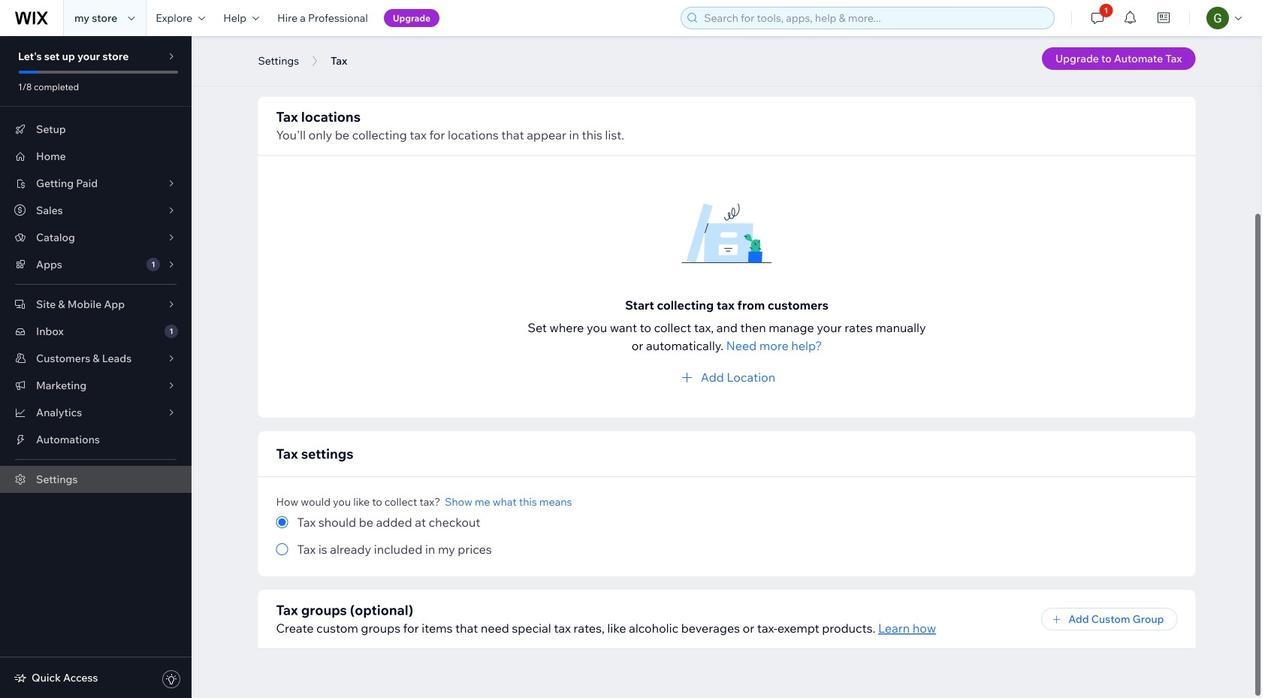 Task type: vqa. For each thing, say whether or not it's contained in the screenshot.
twism: your own coin & rewards poster image
no



Task type: locate. For each thing, give the bounding box(es) containing it.
option group
[[276, 513, 1178, 558]]

sidebar element
[[0, 36, 192, 698]]



Task type: describe. For each thing, give the bounding box(es) containing it.
Search for tools, apps, help & more... field
[[700, 8, 1050, 29]]



